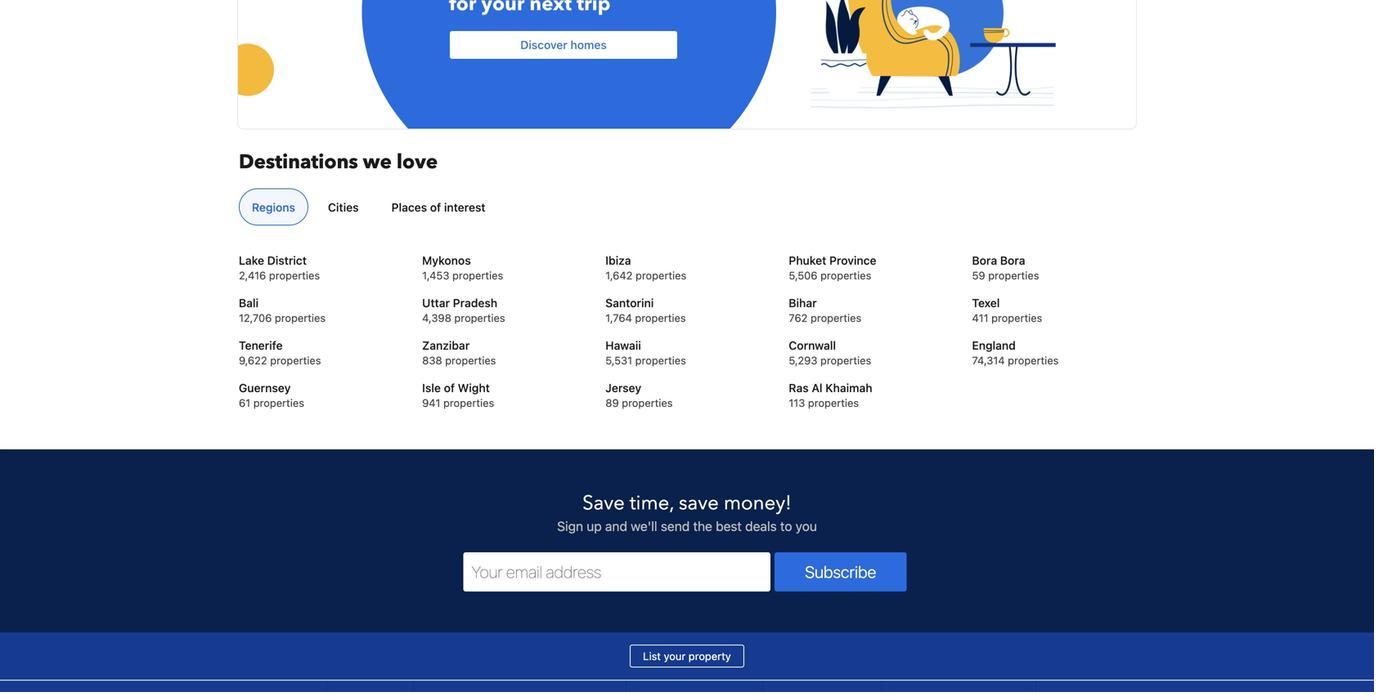 Task type: vqa. For each thing, say whether or not it's contained in the screenshot.


Task type: locate. For each thing, give the bounding box(es) containing it.
bora up "texel 411 properties" on the right of page
[[1000, 254, 1026, 267]]

interest
[[444, 201, 486, 214]]

places
[[392, 201, 427, 214]]

properties inside "bali 12,706 properties"
[[275, 312, 326, 324]]

to
[[780, 519, 792, 535]]

0 horizontal spatial bora
[[972, 254, 997, 267]]

properties down wight
[[443, 397, 494, 409]]

properties down bali link
[[275, 312, 326, 324]]

phuket province 5,506 properties
[[789, 254, 877, 282]]

subscribe
[[805, 563, 876, 582]]

lake
[[239, 254, 264, 267]]

cornwall
[[789, 339, 836, 352]]

district
[[267, 254, 307, 267]]

we
[[363, 149, 392, 176]]

properties inside bora bora 59 properties
[[988, 269, 1039, 282]]

0 vertical spatial of
[[430, 201, 441, 214]]

properties up wight
[[445, 355, 496, 367]]

ibiza link
[[606, 253, 769, 269]]

tenerife
[[239, 339, 283, 352]]

properties inside ibiza 1,642 properties
[[636, 269, 687, 282]]

of right isle
[[444, 382, 455, 395]]

bora up 59
[[972, 254, 997, 267]]

mykonos link
[[422, 253, 585, 269]]

ras al khaimah link
[[789, 380, 952, 397]]

59
[[972, 269, 986, 282]]

of inside button
[[430, 201, 441, 214]]

regions button
[[239, 189, 308, 226]]

ras al khaimah 113 properties
[[789, 382, 873, 409]]

subscribe button
[[775, 553, 907, 592]]

tenerife link
[[239, 338, 402, 354]]

properties inside isle of wight 941 properties
[[443, 397, 494, 409]]

762
[[789, 312, 808, 324]]

61
[[239, 397, 250, 409]]

properties inside 'santorini 1,764 properties'
[[635, 312, 686, 324]]

phuket
[[789, 254, 827, 267]]

of right places
[[430, 201, 441, 214]]

ibiza 1,642 properties
[[606, 254, 687, 282]]

bihar link
[[789, 295, 952, 312]]

al
[[812, 382, 823, 395]]

properties down hawaii link
[[635, 355, 686, 367]]

properties inside the zanzibar 838 properties
[[445, 355, 496, 367]]

uttar
[[422, 296, 450, 310]]

discover homes
[[520, 38, 607, 51]]

properties inside bihar 762 properties
[[811, 312, 862, 324]]

you
[[796, 519, 817, 535]]

isle
[[422, 382, 441, 395]]

properties right 59
[[988, 269, 1039, 282]]

properties down santorini 'link'
[[635, 312, 686, 324]]

Your email address email field
[[463, 553, 771, 592]]

4,398
[[422, 312, 451, 324]]

838
[[422, 355, 442, 367]]

2 bora from the left
[[1000, 254, 1026, 267]]

properties up cornwall 5,293 properties
[[811, 312, 862, 324]]

1,453
[[422, 269, 450, 282]]

discover
[[520, 38, 568, 51]]

0 horizontal spatial of
[[430, 201, 441, 214]]

properties down jersey
[[622, 397, 673, 409]]

properties
[[269, 269, 320, 282], [452, 269, 503, 282], [636, 269, 687, 282], [821, 269, 872, 282], [988, 269, 1039, 282], [275, 312, 326, 324], [454, 312, 505, 324], [635, 312, 686, 324], [811, 312, 862, 324], [992, 312, 1043, 324], [270, 355, 321, 367], [445, 355, 496, 367], [635, 355, 686, 367], [821, 355, 871, 367], [1008, 355, 1059, 367], [253, 397, 304, 409], [443, 397, 494, 409], [622, 397, 673, 409], [808, 397, 859, 409]]

properties down province
[[821, 269, 872, 282]]

properties down england link
[[1008, 355, 1059, 367]]

properties up pradesh
[[452, 269, 503, 282]]

mykonos
[[422, 254, 471, 267]]

1 vertical spatial of
[[444, 382, 455, 395]]

discover homes link
[[222, 0, 1136, 198]]

tab list
[[232, 189, 1136, 226]]

mykonos 1,453 properties
[[422, 254, 503, 282]]

regions
[[252, 201, 295, 214]]

time,
[[630, 490, 674, 517]]

properties down guernsey
[[253, 397, 304, 409]]

ibiza
[[606, 254, 631, 267]]

properties up khaimah
[[821, 355, 871, 367]]

bali link
[[239, 295, 402, 312]]

uttar pradesh 4,398 properties
[[422, 296, 505, 324]]

uttar pradesh link
[[422, 295, 585, 312]]

save
[[583, 490, 625, 517]]

england
[[972, 339, 1016, 352]]

411
[[972, 312, 989, 324]]

properties inside 'uttar pradesh 4,398 properties'
[[454, 312, 505, 324]]

cities
[[328, 201, 359, 214]]

1,642
[[606, 269, 633, 282]]

property
[[689, 651, 731, 663]]

properties down pradesh
[[454, 312, 505, 324]]

list your property
[[643, 651, 731, 663]]

properties down texel
[[992, 312, 1043, 324]]

properties down tenerife link
[[270, 355, 321, 367]]

jersey
[[606, 382, 642, 395]]

properties inside phuket province 5,506 properties
[[821, 269, 872, 282]]

properties down the ibiza link
[[636, 269, 687, 282]]

89
[[606, 397, 619, 409]]

money!
[[724, 490, 792, 517]]

province
[[830, 254, 877, 267]]

of for interest
[[430, 201, 441, 214]]

bora
[[972, 254, 997, 267], [1000, 254, 1026, 267]]

pradesh
[[453, 296, 498, 310]]

properties down khaimah
[[808, 397, 859, 409]]

properties inside guernsey 61 properties
[[253, 397, 304, 409]]

sign
[[557, 519, 583, 535]]

bihar 762 properties
[[789, 296, 862, 324]]

1 horizontal spatial bora
[[1000, 254, 1026, 267]]

bihar
[[789, 296, 817, 310]]

1 horizontal spatial of
[[444, 382, 455, 395]]

of inside isle of wight 941 properties
[[444, 382, 455, 395]]

properties down district
[[269, 269, 320, 282]]

destinations
[[239, 149, 358, 176]]

navigation
[[233, 681, 1037, 693]]

zanzibar link
[[422, 338, 585, 354]]

941
[[422, 397, 441, 409]]

bali 12,706 properties
[[239, 296, 326, 324]]

bali
[[239, 296, 259, 310]]

guernsey 61 properties
[[239, 382, 304, 409]]

phuket province link
[[789, 253, 952, 269]]

khaimah
[[826, 382, 873, 395]]

1 bora from the left
[[972, 254, 997, 267]]

zanzibar 838 properties
[[422, 339, 496, 367]]

5,531
[[606, 355, 632, 367]]

12,706
[[239, 312, 272, 324]]

properties inside "texel 411 properties"
[[992, 312, 1043, 324]]



Task type: describe. For each thing, give the bounding box(es) containing it.
1,764
[[606, 312, 632, 324]]

save
[[679, 490, 719, 517]]

navigation inside save time, save money! footer
[[233, 681, 1037, 693]]

bora bora 59 properties
[[972, 254, 1039, 282]]

zanzibar
[[422, 339, 470, 352]]

texel
[[972, 296, 1000, 310]]

properties inside jersey 89 properties
[[622, 397, 673, 409]]

list your property link
[[630, 645, 744, 668]]

113
[[789, 397, 805, 409]]

hawaii 5,531 properties
[[606, 339, 686, 367]]

properties inside ras al khaimah 113 properties
[[808, 397, 859, 409]]

properties inside mykonos 1,453 properties
[[452, 269, 503, 282]]

save time, save money! footer
[[0, 449, 1374, 693]]

santorini
[[606, 296, 654, 310]]

5,293
[[789, 355, 818, 367]]

places of interest button
[[378, 189, 499, 226]]

bora bora link
[[972, 253, 1135, 269]]

5,506
[[789, 269, 818, 282]]

jersey 89 properties
[[606, 382, 673, 409]]

your
[[664, 651, 686, 663]]

of for wight
[[444, 382, 455, 395]]

ras
[[789, 382, 809, 395]]

properties inside hawaii 5,531 properties
[[635, 355, 686, 367]]

2,416
[[239, 269, 266, 282]]

cornwall link
[[789, 338, 952, 354]]

best
[[716, 519, 742, 535]]

save time, save money! sign up and we'll send the best deals to you
[[557, 490, 817, 535]]

properties inside england 74,314 properties
[[1008, 355, 1059, 367]]

74,314
[[972, 355, 1005, 367]]

9,622
[[239, 355, 267, 367]]

hawaii link
[[606, 338, 769, 354]]

santorini link
[[606, 295, 769, 312]]

love
[[397, 149, 438, 176]]

the
[[693, 519, 712, 535]]

wight
[[458, 382, 490, 395]]

guernsey
[[239, 382, 291, 395]]

destinations we love
[[239, 149, 438, 176]]

send
[[661, 519, 690, 535]]

we'll
[[631, 519, 657, 535]]

tenerife 9,622 properties
[[239, 339, 321, 367]]

lake district 2,416 properties
[[239, 254, 320, 282]]

deals
[[745, 519, 777, 535]]

isle of wight 941 properties
[[422, 382, 494, 409]]

and
[[605, 519, 627, 535]]

cornwall 5,293 properties
[[789, 339, 871, 367]]

guernsey link
[[239, 380, 402, 397]]

tab list containing regions
[[232, 189, 1136, 226]]

lake district link
[[239, 253, 402, 269]]

properties inside lake district 2,416 properties
[[269, 269, 320, 282]]

isle of wight link
[[422, 380, 585, 397]]

places of interest
[[392, 201, 486, 214]]

hawaii
[[606, 339, 641, 352]]

santorini 1,764 properties
[[606, 296, 686, 324]]

texel 411 properties
[[972, 296, 1043, 324]]

homes
[[571, 38, 607, 51]]

cities button
[[315, 189, 372, 226]]

england 74,314 properties
[[972, 339, 1059, 367]]

up
[[587, 519, 602, 535]]

jersey link
[[606, 380, 769, 397]]

list
[[643, 651, 661, 663]]

properties inside cornwall 5,293 properties
[[821, 355, 871, 367]]

texel link
[[972, 295, 1135, 312]]

properties inside tenerife 9,622 properties
[[270, 355, 321, 367]]



